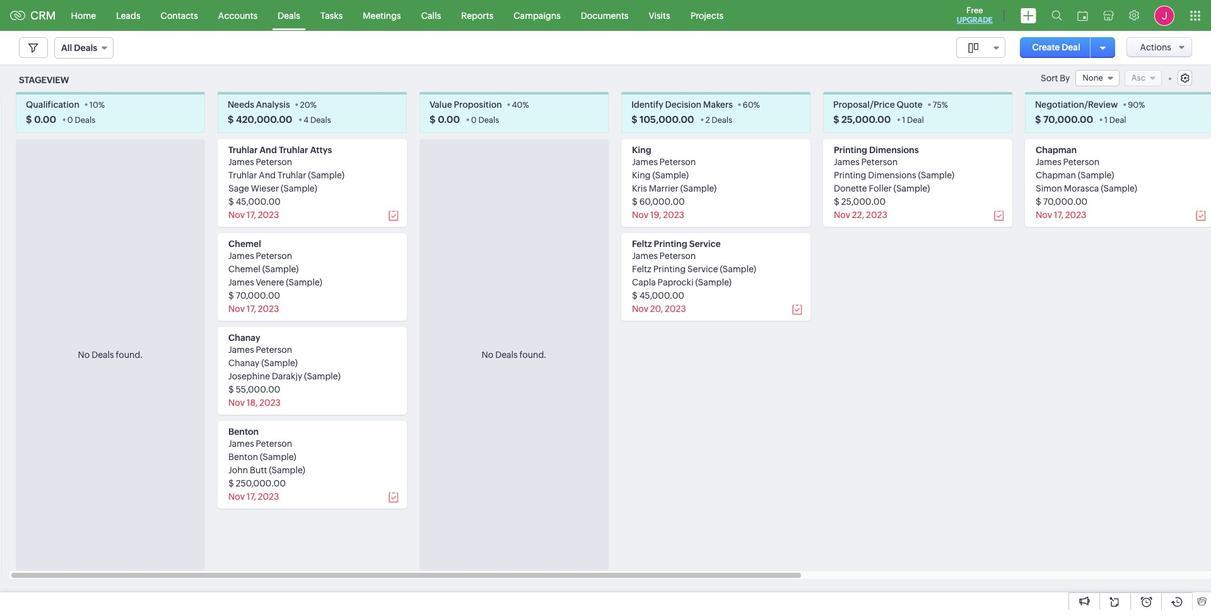 Task type: vqa. For each thing, say whether or not it's contained in the screenshot.
bottom Chemel
yes



Task type: describe. For each thing, give the bounding box(es) containing it.
size image
[[968, 42, 978, 54]]

60,000.00
[[640, 197, 685, 207]]

2023 inside benton james peterson benton (sample) john butt (sample) $ 250,000.00 nov 17, 2023
[[258, 492, 279, 502]]

printing dimensions link
[[834, 145, 919, 155]]

1 chapman from the top
[[1036, 145, 1077, 155]]

crm
[[30, 9, 56, 22]]

17, for chapman james peterson chapman (sample) simon morasca (sample) $ 70,000.00 nov 17, 2023
[[1054, 210, 1064, 220]]

1 chanay from the top
[[228, 333, 260, 343]]

$ up chapman link
[[1035, 114, 1041, 125]]

tasks link
[[310, 0, 353, 31]]

no for value proposition
[[482, 350, 494, 360]]

45,000.00 inside truhlar and truhlar attys james peterson truhlar and truhlar (sample) sage wieser (sample) $ 45,000.00 nov 17, 2023
[[236, 197, 281, 207]]

nov inside feltz printing service james peterson feltz printing service (sample) capla paprocki (sample) $ 45,000.00 nov 20, 2023
[[632, 304, 649, 314]]

1 vertical spatial dimensions
[[868, 171, 916, 181]]

truhlar down $ 420,000.00
[[228, 145, 258, 155]]

josephine
[[228, 372, 270, 382]]

found. for value proposition
[[520, 350, 547, 360]]

(sample) up kris marrier (sample) link
[[653, 171, 689, 181]]

2023 inside feltz printing service james peterson feltz printing service (sample) capla paprocki (sample) $ 45,000.00 nov 20, 2023
[[665, 304, 686, 314]]

1 25,000.00 from the top
[[842, 114, 891, 125]]

1 deal for 70,000.00
[[1105, 116, 1127, 125]]

(sample) up james venere (sample) link
[[262, 265, 299, 275]]

sage wieser (sample) link
[[228, 184, 317, 194]]

2023 inside king james peterson king (sample) kris marrier (sample) $ 60,000.00 nov 19, 2023
[[663, 210, 684, 220]]

(sample) down printing dimensions (sample) link
[[894, 184, 930, 194]]

josephine darakjy (sample) link
[[228, 372, 341, 382]]

james inside truhlar and truhlar attys james peterson truhlar and truhlar (sample) sage wieser (sample) $ 45,000.00 nov 17, 2023
[[228, 157, 254, 167]]

$ down "needs"
[[228, 114, 234, 125]]

venere
[[256, 278, 284, 288]]

22,
[[852, 210, 865, 220]]

60
[[743, 101, 754, 110]]

% for value proposition
[[523, 101, 529, 110]]

1 for $ 25,000.00
[[902, 116, 906, 125]]

1 chemel from the top
[[228, 239, 261, 249]]

(sample) right darakjy
[[304, 372, 341, 382]]

nov inside chemel james peterson chemel (sample) james venere (sample) $ 70,000.00 nov 17, 2023
[[228, 304, 245, 314]]

documents link
[[571, 0, 639, 31]]

(sample) right "venere"
[[286, 278, 322, 288]]

% for negotiation/review
[[1139, 101, 1145, 110]]

(sample) up donette foller (sample) link
[[918, 171, 955, 181]]

peterson inside feltz printing service james peterson feltz printing service (sample) capla paprocki (sample) $ 45,000.00 nov 20, 2023
[[660, 251, 696, 261]]

feltz printing service james peterson feltz printing service (sample) capla paprocki (sample) $ 45,000.00 nov 20, 2023
[[632, 239, 756, 314]]

visits
[[649, 10, 670, 21]]

None field
[[1076, 70, 1120, 87]]

4
[[304, 116, 309, 125]]

projects link
[[681, 0, 734, 31]]

2023 inside chanay james peterson chanay (sample) josephine darakjy (sample) $ 55,000.00 nov 18, 2023
[[259, 398, 281, 408]]

(sample) down benton (sample) link
[[269, 466, 305, 476]]

18,
[[247, 398, 258, 408]]

campaigns link
[[504, 0, 571, 31]]

simon morasca (sample) link
[[1036, 184, 1138, 194]]

truhlar and truhlar attys james peterson truhlar and truhlar (sample) sage wieser (sample) $ 45,000.00 nov 17, 2023
[[228, 145, 345, 220]]

calls link
[[411, 0, 451, 31]]

create deal button
[[1020, 37, 1093, 58]]

chemel (sample) link
[[228, 265, 299, 275]]

2023 inside truhlar and truhlar attys james peterson truhlar and truhlar (sample) sage wieser (sample) $ 45,000.00 nov 17, 2023
[[258, 210, 279, 220]]

home link
[[61, 0, 106, 31]]

20
[[300, 101, 310, 110]]

kris
[[632, 184, 647, 194]]

free upgrade
[[957, 6, 993, 25]]

home
[[71, 10, 96, 21]]

meetings link
[[353, 0, 411, 31]]

accounts
[[218, 10, 258, 21]]

identify decision makers
[[632, 100, 733, 110]]

1 feltz from the top
[[632, 239, 652, 249]]

printing up paprocki
[[653, 265, 686, 275]]

documents
[[581, 10, 629, 21]]

deal inside button
[[1062, 42, 1081, 52]]

leads
[[116, 10, 140, 21]]

sage
[[228, 184, 249, 194]]

capla
[[632, 278, 656, 288]]

2 chemel from the top
[[228, 265, 260, 275]]

% for proposal/price quote
[[942, 101, 948, 110]]

2 chanay from the top
[[228, 359, 260, 369]]

(sample) up capla paprocki (sample) link
[[720, 265, 756, 275]]

identify
[[632, 100, 664, 110]]

chemel james peterson chemel (sample) james venere (sample) $ 70,000.00 nov 17, 2023
[[228, 239, 322, 314]]

4 deals
[[304, 116, 331, 125]]

% for needs analysis
[[310, 101, 317, 110]]

$ down value
[[430, 114, 436, 125]]

darakjy
[[272, 372, 302, 382]]

chanay james peterson chanay (sample) josephine darakjy (sample) $ 55,000.00 nov 18, 2023
[[228, 333, 341, 408]]

james inside chanay james peterson chanay (sample) josephine darakjy (sample) $ 55,000.00 nov 18, 2023
[[228, 345, 254, 355]]

2 benton from the top
[[228, 453, 258, 463]]

create menu element
[[1013, 0, 1044, 31]]

nov inside king james peterson king (sample) kris marrier (sample) $ 60,000.00 nov 19, 2023
[[632, 210, 649, 220]]

105,000.00
[[640, 114, 694, 125]]

chapman james peterson chapman (sample) simon morasca (sample) $ 70,000.00 nov 17, 2023
[[1036, 145, 1138, 220]]

contacts
[[161, 10, 198, 21]]

decision
[[665, 100, 702, 110]]

benton link
[[228, 427, 259, 437]]

2023 inside chapman james peterson chapman (sample) simon morasca (sample) $ 70,000.00 nov 17, 2023
[[1066, 210, 1087, 220]]

by
[[1060, 73, 1070, 83]]

tasks
[[320, 10, 343, 21]]

deal for $ 25,000.00
[[907, 116, 924, 125]]

17, inside truhlar and truhlar attys james peterson truhlar and truhlar (sample) sage wieser (sample) $ 45,000.00 nov 17, 2023
[[247, 210, 256, 220]]

peterson inside chanay james peterson chanay (sample) josephine darakjy (sample) $ 55,000.00 nov 18, 2023
[[256, 345, 292, 355]]

james down chemel link
[[228, 251, 254, 261]]

truhlar up truhlar and truhlar (sample) link
[[279, 145, 308, 155]]

foller
[[869, 184, 892, 194]]

2 chapman from the top
[[1036, 171, 1076, 181]]

needs
[[228, 100, 254, 110]]

$ down qualification
[[26, 114, 32, 125]]

calls
[[421, 10, 441, 21]]

contacts link
[[151, 0, 208, 31]]

75 %
[[933, 101, 948, 110]]

value
[[430, 100, 452, 110]]

truhlar up sage wieser (sample) 'link'
[[278, 171, 306, 181]]

40 %
[[512, 101, 529, 110]]

70,000.00 for chapman james peterson chapman (sample) simon morasca (sample) $ 70,000.00 nov 17, 2023
[[1043, 197, 1088, 207]]

king (sample) link
[[632, 171, 689, 181]]

2 feltz from the top
[[632, 265, 652, 275]]

paprocki
[[658, 278, 694, 288]]

1 king from the top
[[632, 145, 651, 155]]

projects
[[691, 10, 724, 21]]

deal for $ 70,000.00
[[1110, 116, 1127, 125]]

donette
[[834, 184, 867, 194]]

20 %
[[300, 101, 317, 110]]

create deal
[[1033, 42, 1081, 52]]

james down chemel (sample) link
[[228, 278, 254, 288]]

king link
[[632, 145, 651, 155]]

nov inside chapman james peterson chapman (sample) simon morasca (sample) $ 70,000.00 nov 17, 2023
[[1036, 210, 1052, 220]]

proposition
[[454, 100, 502, 110]]

$ inside chapman james peterson chapman (sample) simon morasca (sample) $ 70,000.00 nov 17, 2023
[[1036, 197, 1042, 207]]

55,000.00
[[236, 385, 280, 395]]

peterson inside printing dimensions james peterson printing dimensions (sample) donette foller (sample) $ 25,000.00 nov 22, 2023
[[862, 157, 898, 167]]

17, for benton james peterson benton (sample) john butt (sample) $ 250,000.00 nov 17, 2023
[[247, 492, 256, 502]]

0 vertical spatial and
[[260, 145, 277, 155]]

meetings
[[363, 10, 401, 21]]

crm link
[[10, 9, 56, 22]]

(sample) up john butt (sample) link
[[260, 453, 296, 463]]

0 vertical spatial 70,000.00
[[1043, 114, 1093, 125]]

$ inside king james peterson king (sample) kris marrier (sample) $ 60,000.00 nov 19, 2023
[[632, 197, 638, 207]]

(sample) right morasca
[[1101, 184, 1138, 194]]

peterson inside truhlar and truhlar attys james peterson truhlar and truhlar (sample) sage wieser (sample) $ 45,000.00 nov 17, 2023
[[256, 157, 292, 167]]

1 for $ 70,000.00
[[1105, 116, 1108, 125]]

chanay link
[[228, 333, 260, 343]]

no for qualification
[[78, 350, 90, 360]]

1 vertical spatial and
[[259, 171, 276, 181]]

2
[[706, 116, 710, 125]]

sort
[[1041, 73, 1058, 83]]

value proposition
[[430, 100, 502, 110]]

capla paprocki (sample) link
[[632, 278, 732, 288]]

90
[[1128, 101, 1139, 110]]

17, for chemel james peterson chemel (sample) james venere (sample) $ 70,000.00 nov 17, 2023
[[247, 304, 256, 314]]

upgrade
[[957, 16, 993, 25]]

0 deals for value proposition
[[471, 116, 499, 125]]

20,
[[650, 304, 663, 314]]

printing down $ 25,000.00
[[834, 145, 868, 155]]

feltz printing service (sample) link
[[632, 265, 756, 275]]

feltz printing service link
[[632, 239, 721, 249]]

420,000.00
[[236, 114, 292, 125]]



Task type: locate. For each thing, give the bounding box(es) containing it.
benton (sample) link
[[228, 453, 296, 463]]

1 vertical spatial 25,000.00
[[841, 197, 886, 207]]

$ inside benton james peterson benton (sample) john butt (sample) $ 250,000.00 nov 17, 2023
[[228, 479, 234, 489]]

nov left 18,
[[228, 398, 245, 408]]

james inside feltz printing service james peterson feltz printing service (sample) capla paprocki (sample) $ 45,000.00 nov 20, 2023
[[632, 251, 658, 261]]

$ 70,000.00
[[1035, 114, 1093, 125]]

chanay up chanay (sample) link
[[228, 333, 260, 343]]

wieser
[[251, 184, 279, 194]]

1 horizontal spatial deal
[[1062, 42, 1081, 52]]

negotiation/review
[[1035, 100, 1118, 110]]

truhlar and truhlar attys link
[[228, 145, 332, 155]]

nov left 19,
[[632, 210, 649, 220]]

1 deal down quote
[[902, 116, 924, 125]]

1 horizontal spatial no deals found.
[[482, 350, 547, 360]]

All Deals field
[[54, 37, 114, 59]]

70,000.00 inside chemel james peterson chemel (sample) james venere (sample) $ 70,000.00 nov 17, 2023
[[236, 291, 280, 301]]

45,000.00 down wieser
[[236, 197, 281, 207]]

peterson down feltz printing service link
[[660, 251, 696, 261]]

4 % from the left
[[754, 101, 760, 110]]

chapman
[[1036, 145, 1077, 155], [1036, 171, 1076, 181]]

% for identify decision makers
[[754, 101, 760, 110]]

25,000.00
[[842, 114, 891, 125], [841, 197, 886, 207]]

2 king from the top
[[632, 171, 651, 181]]

$ 0.00 for value proposition
[[430, 114, 460, 125]]

1 deal for 25,000.00
[[902, 116, 924, 125]]

james
[[228, 157, 254, 167], [632, 157, 658, 167], [834, 157, 860, 167], [1036, 157, 1062, 167], [228, 251, 254, 261], [632, 251, 658, 261], [228, 278, 254, 288], [228, 345, 254, 355], [228, 439, 254, 449]]

1 horizontal spatial 1 deal
[[1105, 116, 1127, 125]]

1 0.00 from the left
[[34, 114, 56, 125]]

0.00 for value proposition
[[438, 114, 460, 125]]

peterson down truhlar and truhlar attys link
[[256, 157, 292, 167]]

0 down proposition
[[471, 116, 477, 125]]

0 horizontal spatial no deals found.
[[78, 350, 143, 360]]

butt
[[250, 466, 267, 476]]

james down 'chanay' link
[[228, 345, 254, 355]]

2023 down wieser
[[258, 210, 279, 220]]

printing dimensions (sample) link
[[834, 171, 955, 181]]

chanay (sample) link
[[228, 359, 298, 369]]

1 0 from the left
[[67, 116, 73, 125]]

0 horizontal spatial 1
[[902, 116, 906, 125]]

%
[[98, 101, 105, 110], [310, 101, 317, 110], [523, 101, 529, 110], [754, 101, 760, 110], [942, 101, 948, 110], [1139, 101, 1145, 110]]

peterson inside benton james peterson benton (sample) john butt (sample) $ 250,000.00 nov 17, 2023
[[256, 439, 292, 449]]

$ down "simon"
[[1036, 197, 1042, 207]]

found. for qualification
[[116, 350, 143, 360]]

profile image
[[1155, 5, 1175, 26]]

1 $ 0.00 from the left
[[26, 114, 56, 125]]

2 25,000.00 from the top
[[841, 197, 886, 207]]

0 vertical spatial 25,000.00
[[842, 114, 891, 125]]

17, inside chemel james peterson chemel (sample) james venere (sample) $ 70,000.00 nov 17, 2023
[[247, 304, 256, 314]]

qualification
[[26, 100, 79, 110]]

peterson up benton (sample) link
[[256, 439, 292, 449]]

$ down donette
[[834, 197, 840, 207]]

chemel up chemel (sample) link
[[228, 239, 261, 249]]

2023 down morasca
[[1066, 210, 1087, 220]]

17, up 'chanay' link
[[247, 304, 256, 314]]

benton
[[228, 427, 259, 437], [228, 453, 258, 463]]

no
[[78, 350, 90, 360], [482, 350, 494, 360]]

1 no from the left
[[78, 350, 90, 360]]

1 1 deal from the left
[[902, 116, 924, 125]]

2 horizontal spatial deal
[[1110, 116, 1127, 125]]

$ down josephine in the left bottom of the page
[[228, 385, 234, 395]]

proposal/price
[[833, 100, 895, 110]]

0 vertical spatial 45,000.00
[[236, 197, 281, 207]]

deal down negotiation/review
[[1110, 116, 1127, 125]]

2 0 from the left
[[471, 116, 477, 125]]

1 vertical spatial chapman
[[1036, 171, 1076, 181]]

$ down sage
[[228, 197, 234, 207]]

2 no deals found. from the left
[[482, 350, 547, 360]]

1 horizontal spatial 0.00
[[438, 114, 460, 125]]

1 vertical spatial service
[[688, 265, 718, 275]]

accounts link
[[208, 0, 268, 31]]

king up the kris
[[632, 171, 651, 181]]

0 vertical spatial king
[[632, 145, 651, 155]]

$ down identify
[[632, 114, 638, 125]]

0 for qualification
[[67, 116, 73, 125]]

25,000.00 down 'proposal/price' at right
[[842, 114, 891, 125]]

$ inside printing dimensions james peterson printing dimensions (sample) donette foller (sample) $ 25,000.00 nov 22, 2023
[[834, 197, 840, 207]]

70,000.00 for chemel james peterson chemel (sample) james venere (sample) $ 70,000.00 nov 17, 2023
[[236, 291, 280, 301]]

0 deals down proposition
[[471, 116, 499, 125]]

james down the benton link
[[228, 439, 254, 449]]

70,000.00 down morasca
[[1043, 197, 1088, 207]]

printing
[[834, 145, 868, 155], [834, 171, 866, 181], [654, 239, 687, 249], [653, 265, 686, 275]]

printing down 19,
[[654, 239, 687, 249]]

0.00 for qualification
[[34, 114, 56, 125]]

james down chapman link
[[1036, 157, 1062, 167]]

70,000.00 down "venere"
[[236, 291, 280, 301]]

2 deals
[[706, 116, 733, 125]]

james up donette
[[834, 157, 860, 167]]

60 %
[[743, 101, 760, 110]]

profile element
[[1147, 0, 1182, 31]]

service up feltz printing service (sample) link
[[689, 239, 721, 249]]

free
[[967, 6, 983, 15]]

1 0 deals from the left
[[67, 116, 96, 125]]

$ 0.00
[[26, 114, 56, 125], [430, 114, 460, 125]]

none
[[1083, 73, 1103, 83]]

(sample) up simon morasca (sample) link
[[1078, 171, 1115, 181]]

peterson inside chemel james peterson chemel (sample) james venere (sample) $ 70,000.00 nov 17, 2023
[[256, 251, 292, 261]]

proposal/price quote
[[833, 100, 923, 110]]

17, down "250,000.00"
[[247, 492, 256, 502]]

search image
[[1052, 10, 1062, 21]]

2023 right "20,"
[[665, 304, 686, 314]]

2 1 from the left
[[1105, 116, 1108, 125]]

leads link
[[106, 0, 151, 31]]

2023 right 22,
[[866, 210, 888, 220]]

james inside king james peterson king (sample) kris marrier (sample) $ 60,000.00 nov 19, 2023
[[632, 157, 658, 167]]

2023 down "venere"
[[258, 304, 279, 314]]

1 benton from the top
[[228, 427, 259, 437]]

40
[[512, 101, 523, 110]]

% for qualification
[[98, 101, 105, 110]]

nov inside truhlar and truhlar attys james peterson truhlar and truhlar (sample) sage wieser (sample) $ 45,000.00 nov 17, 2023
[[228, 210, 245, 220]]

feltz down 19,
[[632, 239, 652, 249]]

john
[[228, 466, 248, 476]]

2 no from the left
[[482, 350, 494, 360]]

250,000.00
[[236, 479, 286, 489]]

peterson up chanay (sample) link
[[256, 345, 292, 355]]

peterson down printing dimensions link
[[862, 157, 898, 167]]

70,000.00 inside chapman james peterson chapman (sample) simon morasca (sample) $ 70,000.00 nov 17, 2023
[[1043, 197, 1088, 207]]

0 horizontal spatial 0 deals
[[67, 116, 96, 125]]

2 0 deals from the left
[[471, 116, 499, 125]]

0.00 down value
[[438, 114, 460, 125]]

$ down chemel (sample) link
[[228, 291, 234, 301]]

5 % from the left
[[942, 101, 948, 110]]

no deals found.
[[78, 350, 143, 360], [482, 350, 547, 360]]

chemel link
[[228, 239, 261, 249]]

1
[[902, 116, 906, 125], [1105, 116, 1108, 125]]

2023
[[258, 210, 279, 220], [663, 210, 684, 220], [866, 210, 888, 220], [1066, 210, 1087, 220], [258, 304, 279, 314], [665, 304, 686, 314], [259, 398, 281, 408], [258, 492, 279, 502]]

1 horizontal spatial $ 0.00
[[430, 114, 460, 125]]

chapman link
[[1036, 145, 1077, 155]]

feltz up capla
[[632, 265, 652, 275]]

0 horizontal spatial deal
[[907, 116, 924, 125]]

1 vertical spatial benton
[[228, 453, 258, 463]]

1 vertical spatial king
[[632, 171, 651, 181]]

chemel down chemel link
[[228, 265, 260, 275]]

17, down sage
[[247, 210, 256, 220]]

10
[[89, 101, 98, 110]]

create
[[1033, 42, 1060, 52]]

deal right the create
[[1062, 42, 1081, 52]]

reports link
[[451, 0, 504, 31]]

$ 420,000.00
[[228, 114, 292, 125]]

1 % from the left
[[98, 101, 105, 110]]

$
[[26, 114, 32, 125], [228, 114, 234, 125], [430, 114, 436, 125], [632, 114, 638, 125], [833, 114, 840, 125], [1035, 114, 1041, 125], [228, 197, 234, 207], [632, 197, 638, 207], [834, 197, 840, 207], [1036, 197, 1042, 207], [228, 291, 234, 301], [632, 291, 638, 301], [228, 385, 234, 395], [228, 479, 234, 489]]

1 horizontal spatial 0
[[471, 116, 477, 125]]

campaigns
[[514, 10, 561, 21]]

chanay up josephine in the left bottom of the page
[[228, 359, 260, 369]]

1 horizontal spatial no
[[482, 350, 494, 360]]

0 vertical spatial service
[[689, 239, 721, 249]]

peterson
[[256, 157, 292, 167], [660, 157, 696, 167], [862, 157, 898, 167], [1063, 157, 1100, 167], [256, 251, 292, 261], [660, 251, 696, 261], [256, 345, 292, 355], [256, 439, 292, 449]]

peterson inside chapman james peterson chapman (sample) simon morasca (sample) $ 70,000.00 nov 17, 2023
[[1063, 157, 1100, 167]]

0 vertical spatial chemel
[[228, 239, 261, 249]]

1 vertical spatial chanay
[[228, 359, 260, 369]]

17, inside chapman james peterson chapman (sample) simon morasca (sample) $ 70,000.00 nov 17, 2023
[[1054, 210, 1064, 220]]

2 % from the left
[[310, 101, 317, 110]]

0 horizontal spatial 45,000.00
[[236, 197, 281, 207]]

19,
[[650, 210, 661, 220]]

1 horizontal spatial found.
[[520, 350, 547, 360]]

2 0.00 from the left
[[438, 114, 460, 125]]

1 vertical spatial feltz
[[632, 265, 652, 275]]

70,000.00
[[1043, 114, 1093, 125], [1043, 197, 1088, 207], [236, 291, 280, 301]]

% right makers
[[754, 101, 760, 110]]

nov down john
[[228, 492, 245, 502]]

peterson up chapman (sample) link
[[1063, 157, 1100, 167]]

0 vertical spatial benton
[[228, 427, 259, 437]]

0 deals down 10
[[67, 116, 96, 125]]

calendar image
[[1078, 10, 1088, 21]]

service
[[689, 239, 721, 249], [688, 265, 718, 275]]

1 vertical spatial chemel
[[228, 265, 260, 275]]

2 1 deal from the left
[[1105, 116, 1127, 125]]

2023 down 55,000.00
[[259, 398, 281, 408]]

0 horizontal spatial 0
[[67, 116, 73, 125]]

nov inside chanay james peterson chanay (sample) josephine darakjy (sample) $ 55,000.00 nov 18, 2023
[[228, 398, 245, 408]]

% down actions
[[1139, 101, 1145, 110]]

nov inside printing dimensions james peterson printing dimensions (sample) donette foller (sample) $ 25,000.00 nov 22, 2023
[[834, 210, 850, 220]]

nov left "20,"
[[632, 304, 649, 314]]

stageview
[[19, 75, 69, 85]]

17, inside benton james peterson benton (sample) john butt (sample) $ 250,000.00 nov 17, 2023
[[247, 492, 256, 502]]

$ down capla
[[632, 291, 638, 301]]

john butt (sample) link
[[228, 466, 305, 476]]

1 deal
[[902, 116, 924, 125], [1105, 116, 1127, 125]]

search element
[[1044, 0, 1070, 31]]

create menu image
[[1021, 8, 1037, 23]]

nov down sage
[[228, 210, 245, 220]]

all deals
[[61, 43, 97, 53]]

donette foller (sample) link
[[834, 184, 930, 194]]

(sample) down attys
[[308, 171, 345, 181]]

2 vertical spatial 70,000.00
[[236, 291, 280, 301]]

printing up donette
[[834, 171, 866, 181]]

% right quote
[[942, 101, 948, 110]]

1 found. from the left
[[116, 350, 143, 360]]

1 vertical spatial 70,000.00
[[1043, 197, 1088, 207]]

dimensions up donette foller (sample) link
[[868, 171, 916, 181]]

chapman up "simon"
[[1036, 171, 1076, 181]]

benton james peterson benton (sample) john butt (sample) $ 250,000.00 nov 17, 2023
[[228, 427, 305, 502]]

$ 0.00 down qualification
[[26, 114, 56, 125]]

1 1 from the left
[[902, 116, 906, 125]]

james up sage
[[228, 157, 254, 167]]

0 horizontal spatial no
[[78, 350, 90, 360]]

17, down "simon"
[[1054, 210, 1064, 220]]

king up king (sample) link
[[632, 145, 651, 155]]

2023 down "250,000.00"
[[258, 492, 279, 502]]

45,000.00 inside feltz printing service james peterson feltz printing service (sample) capla paprocki (sample) $ 45,000.00 nov 20, 2023
[[640, 291, 685, 301]]

$ 105,000.00
[[632, 114, 694, 125]]

90 %
[[1128, 101, 1145, 110]]

dimensions up printing dimensions (sample) link
[[869, 145, 919, 155]]

25,000.00 up 22,
[[841, 197, 886, 207]]

45,000.00
[[236, 197, 281, 207], [640, 291, 685, 301]]

$ 0.00 for qualification
[[26, 114, 56, 125]]

actions
[[1140, 42, 1172, 52]]

$ down john
[[228, 479, 234, 489]]

1 horizontal spatial 45,000.00
[[640, 291, 685, 301]]

0 horizontal spatial 1 deal
[[902, 116, 924, 125]]

visits link
[[639, 0, 681, 31]]

truhlar and truhlar (sample) link
[[228, 171, 345, 181]]

peterson inside king james peterson king (sample) kris marrier (sample) $ 60,000.00 nov 19, 2023
[[660, 157, 696, 167]]

no deals found. for value proposition
[[482, 350, 547, 360]]

chapman up chapman (sample) link
[[1036, 145, 1077, 155]]

% right proposition
[[523, 101, 529, 110]]

all
[[61, 43, 72, 53]]

(sample) up josephine darakjy (sample) link
[[261, 359, 298, 369]]

analysis
[[256, 100, 290, 110]]

10 %
[[89, 101, 105, 110]]

1 vertical spatial 45,000.00
[[640, 291, 685, 301]]

and up wieser
[[259, 171, 276, 181]]

0 horizontal spatial 0.00
[[34, 114, 56, 125]]

(sample) right marrier
[[680, 184, 717, 194]]

6 % from the left
[[1139, 101, 1145, 110]]

no deals found. for qualification
[[78, 350, 143, 360]]

and down 420,000.00
[[260, 145, 277, 155]]

0 horizontal spatial $ 0.00
[[26, 114, 56, 125]]

0.00 down qualification
[[34, 114, 56, 125]]

$ inside chemel james peterson chemel (sample) james venere (sample) $ 70,000.00 nov 17, 2023
[[228, 291, 234, 301]]

0 vertical spatial dimensions
[[869, 145, 919, 155]]

2023 inside printing dimensions james peterson printing dimensions (sample) donette foller (sample) $ 25,000.00 nov 22, 2023
[[866, 210, 888, 220]]

1 horizontal spatial 1
[[1105, 116, 1108, 125]]

$ down 'proposal/price' at right
[[833, 114, 840, 125]]

dimensions
[[869, 145, 919, 155], [868, 171, 916, 181]]

james venere (sample) link
[[228, 278, 322, 288]]

deals inside field
[[74, 43, 97, 53]]

quote
[[897, 100, 923, 110]]

(sample) down truhlar and truhlar (sample) link
[[281, 184, 317, 194]]

peterson up king (sample) link
[[660, 157, 696, 167]]

james inside benton james peterson benton (sample) john butt (sample) $ 250,000.00 nov 17, 2023
[[228, 439, 254, 449]]

$ inside truhlar and truhlar attys james peterson truhlar and truhlar (sample) sage wieser (sample) $ 45,000.00 nov 17, 2023
[[228, 197, 234, 207]]

needs analysis
[[228, 100, 290, 110]]

25,000.00 inside printing dimensions james peterson printing dimensions (sample) donette foller (sample) $ 25,000.00 nov 22, 2023
[[841, 197, 886, 207]]

1 horizontal spatial 0 deals
[[471, 116, 499, 125]]

$ inside chanay james peterson chanay (sample) josephine darakjy (sample) $ 55,000.00 nov 18, 2023
[[228, 385, 234, 395]]

printing dimensions james peterson printing dimensions (sample) donette foller (sample) $ 25,000.00 nov 22, 2023
[[834, 145, 955, 220]]

deal down quote
[[907, 116, 924, 125]]

0 horizontal spatial found.
[[116, 350, 143, 360]]

3 % from the left
[[523, 101, 529, 110]]

75
[[933, 101, 942, 110]]

0 deals for qualification
[[67, 116, 96, 125]]

(sample) down feltz printing service (sample) link
[[695, 278, 732, 288]]

chemel
[[228, 239, 261, 249], [228, 265, 260, 275]]

None field
[[956, 37, 1006, 58]]

0 vertical spatial chanay
[[228, 333, 260, 343]]

2 $ 0.00 from the left
[[430, 114, 460, 125]]

0 for value proposition
[[471, 116, 477, 125]]

$ 0.00 down value
[[430, 114, 460, 125]]

nov down "simon"
[[1036, 210, 1052, 220]]

james inside chapman james peterson chapman (sample) simon morasca (sample) $ 70,000.00 nov 17, 2023
[[1036, 157, 1062, 167]]

truhlar up sage
[[228, 171, 257, 181]]

1 no deals found. from the left
[[78, 350, 143, 360]]

2 found. from the left
[[520, 350, 547, 360]]

2023 inside chemel james peterson chemel (sample) james venere (sample) $ 70,000.00 nov 17, 2023
[[258, 304, 279, 314]]

james inside printing dimensions james peterson printing dimensions (sample) donette foller (sample) $ 25,000.00 nov 22, 2023
[[834, 157, 860, 167]]

0 vertical spatial chapman
[[1036, 145, 1077, 155]]

0 vertical spatial feltz
[[632, 239, 652, 249]]

peterson up chemel (sample) link
[[256, 251, 292, 261]]

$ inside feltz printing service james peterson feltz printing service (sample) capla paprocki (sample) $ 45,000.00 nov 20, 2023
[[632, 291, 638, 301]]

nov inside benton james peterson benton (sample) john butt (sample) $ 250,000.00 nov 17, 2023
[[228, 492, 245, 502]]



